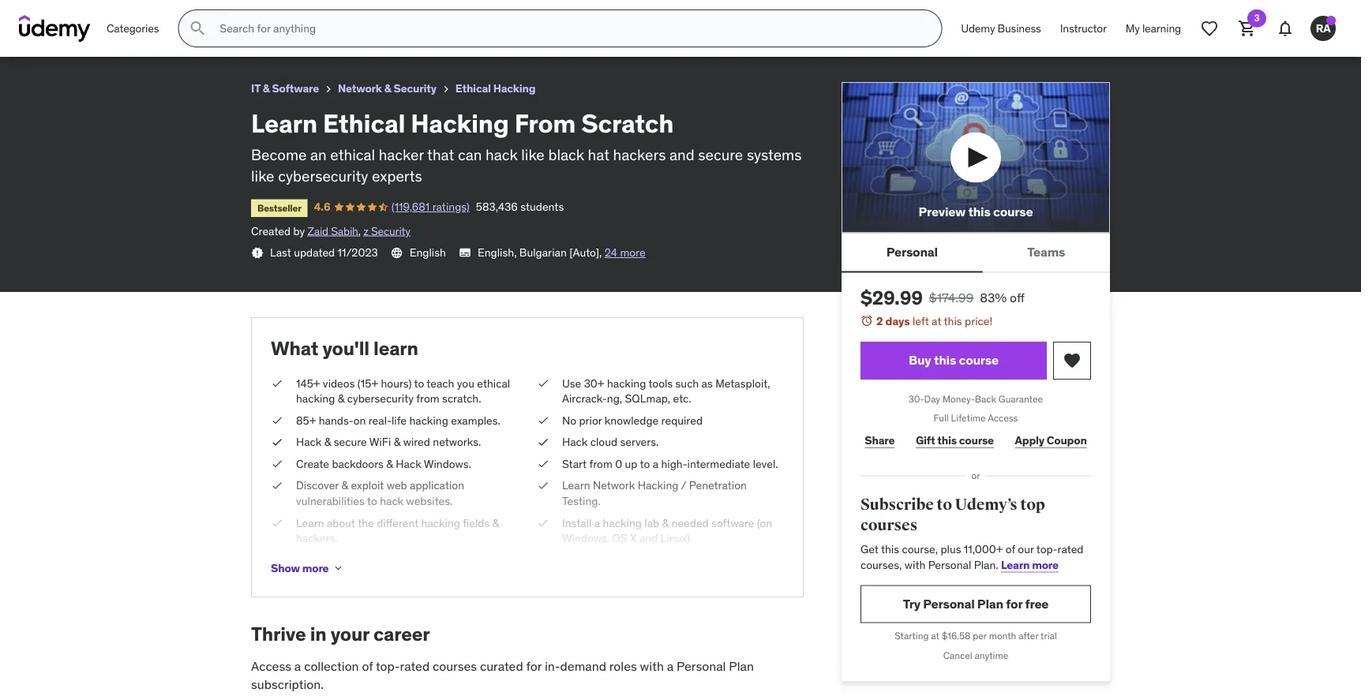 Task type: describe. For each thing, give the bounding box(es) containing it.
xsmall image for hack & secure wifi & wired networks.
[[271, 435, 283, 450]]

(15+
[[358, 376, 378, 390]]

$16.58
[[942, 630, 971, 642]]

network & security link
[[338, 79, 436, 99]]

intermediate
[[687, 457, 750, 471]]

in
[[310, 622, 327, 646]]

this for buy
[[934, 352, 956, 368]]

as
[[702, 376, 713, 390]]

examples.
[[451, 413, 501, 427]]

instructor link
[[1051, 9, 1116, 47]]

1 vertical spatial ratings)
[[432, 200, 470, 214]]

0 vertical spatial students
[[239, 28, 283, 42]]

0 horizontal spatial 4.6
[[76, 28, 92, 42]]

prior
[[579, 413, 602, 427]]

0 vertical spatial security
[[394, 81, 436, 96]]

ethical for learn ethical hacking from scratch
[[49, 7, 91, 23]]

learn about the different hacking fields & hackers.
[[296, 516, 499, 546]]

xsmall image for start from 0 up to a high-intermediate level.
[[537, 456, 549, 472]]

learn more
[[1001, 558, 1059, 572]]

learning
[[1142, 21, 1181, 35]]

back
[[975, 393, 996, 405]]

1 horizontal spatial hack
[[396, 457, 421, 471]]

preview this course button
[[842, 82, 1110, 233]]

a up subscription.
[[294, 658, 301, 675]]

xsmall image for last updated 11/2023
[[251, 247, 264, 259]]

course for buy this course
[[959, 352, 999, 368]]

use
[[562, 376, 581, 390]]

for inside access a collection of top-rated courses curated for in-demand roles with a personal plan subscription.
[[526, 658, 542, 675]]

on
[[353, 413, 366, 427]]

0 vertical spatial plan
[[977, 596, 1003, 612]]

Search for anything text field
[[217, 15, 922, 42]]

learn for learn about the different hacking fields & hackers.
[[296, 516, 324, 530]]

anytime
[[975, 650, 1008, 662]]

1 vertical spatial students
[[520, 200, 564, 214]]

personal inside get this course, plus 11,000+ of our top-rated courses, with personal plan.
[[928, 558, 971, 572]]

& right wifi
[[394, 435, 400, 449]]

xsmall image for learn network hacking / penetration testing.
[[537, 478, 549, 494]]

& inside install a hacking lab & needed software (on windows, os x and linux).
[[662, 516, 669, 530]]

subscribe
[[861, 496, 934, 515]]

hacking inside learn about the different hacking fields & hackers.
[[421, 516, 460, 530]]

metasploit,
[[715, 376, 770, 390]]

last updated 11/2023
[[270, 245, 378, 260]]

backdoors
[[332, 457, 384, 471]]

0 horizontal spatial ratings)
[[151, 28, 189, 42]]

teams button
[[983, 233, 1110, 271]]

& down hack & secure wifi & wired networks.
[[386, 457, 393, 471]]

life
[[392, 413, 407, 427]]

hacking inside use 30+ hacking tools such as metasploit, aircrack-ng, sqlmap, etc.
[[607, 376, 646, 390]]

courses,
[[861, 558, 902, 572]]

updated
[[294, 245, 335, 260]]

ra link
[[1304, 9, 1342, 47]]

guarantee
[[999, 393, 1043, 405]]

learn for learn network hacking / penetration testing.
[[562, 479, 590, 493]]

scratch.
[[442, 391, 481, 406]]

$29.99 $174.99 83% off
[[861, 286, 1025, 310]]

xsmall image for learn about the different hacking fields & hackers.
[[271, 515, 283, 531]]

gift this course
[[916, 433, 994, 448]]

gift
[[916, 433, 935, 448]]

personal button
[[842, 233, 983, 271]]

hack inside learn ethical hacking from scratch become an ethical hacker that can hack like black hat hackers and secure systems like cybersecurity experts
[[485, 145, 518, 164]]

hack inside the discover & exploit web application vulnerabilities to hack websites.
[[380, 494, 404, 508]]

ra
[[1316, 21, 1331, 35]]

0 horizontal spatial network
[[338, 81, 382, 96]]

buy
[[909, 352, 931, 368]]

collection
[[304, 658, 359, 675]]

to inside 145+ videos (15+ hours) to teach you ethical hacking & cybersecurity from scratch.
[[414, 376, 424, 390]]

the
[[358, 516, 374, 530]]

learn network hacking / penetration testing.
[[562, 479, 747, 508]]

hack cloud servers.
[[562, 435, 659, 449]]

hacking inside "link"
[[493, 81, 536, 96]]

windows.
[[424, 457, 471, 471]]

xsmall image inside show more button
[[332, 562, 345, 575]]

videos
[[323, 376, 355, 390]]

coupon
[[1047, 433, 1087, 448]]

xsmall image for discover & exploit web application vulnerabilities to hack websites.
[[271, 478, 283, 494]]

1 vertical spatial like
[[251, 166, 274, 185]]

1 horizontal spatial more
[[620, 245, 646, 260]]

required
[[661, 413, 703, 427]]

share
[[865, 433, 895, 448]]

business
[[998, 21, 1041, 35]]

what you'll learn
[[271, 336, 418, 360]]

0
[[615, 457, 622, 471]]

software
[[272, 81, 319, 96]]

rated inside get this course, plus 11,000+ of our top-rated courses, with personal plan.
[[1058, 542, 1084, 557]]

show more button
[[271, 552, 345, 584]]

software
[[711, 516, 754, 530]]

hacking for learn ethical hacking from scratch
[[94, 7, 143, 23]]

courses inside access a collection of top-rated courses curated for in-demand roles with a personal plan subscription.
[[433, 658, 477, 675]]

my learning
[[1126, 21, 1181, 35]]

1 vertical spatial security
[[371, 224, 410, 238]]

24 more button
[[605, 245, 646, 261]]

install
[[562, 516, 592, 530]]

course language image
[[391, 247, 403, 259]]

0 horizontal spatial bestseller
[[19, 30, 63, 42]]

udemy image
[[19, 15, 91, 42]]

hands-
[[319, 413, 353, 427]]

created
[[251, 224, 291, 238]]

submit search image
[[188, 19, 207, 38]]

3
[[1254, 12, 1260, 24]]

85+ hands-on real-life hacking examples.
[[296, 413, 501, 427]]

this for preview
[[968, 204, 991, 220]]

xsmall image for 145+ videos (15+ hours) to teach you ethical hacking & cybersecurity from scratch.
[[271, 376, 283, 391]]

hacking inside 145+ videos (15+ hours) to teach you ethical hacking & cybersecurity from scratch.
[[296, 391, 335, 406]]

1 vertical spatial ,
[[599, 245, 602, 260]]

cancel
[[943, 650, 972, 662]]

subscription.
[[251, 676, 324, 692]]

wishlist image
[[1063, 351, 1082, 370]]

about
[[327, 516, 355, 530]]

xsmall image for 85+ hands-on real-life hacking examples.
[[271, 413, 283, 428]]

you have alerts image
[[1326, 16, 1336, 25]]

hacking inside install a hacking lab & needed software (on windows, os x and linux).
[[603, 516, 642, 530]]

network inside the learn network hacking / penetration testing.
[[593, 479, 635, 493]]

free
[[1025, 596, 1049, 612]]

24
[[605, 245, 617, 260]]

access a collection of top-rated courses curated for in-demand roles with a personal plan subscription.
[[251, 658, 754, 692]]

different
[[377, 516, 419, 530]]

it & software
[[251, 81, 319, 96]]

this for gift
[[937, 433, 957, 448]]

1 horizontal spatial 583,436
[[476, 200, 518, 214]]

gift this course link
[[912, 425, 998, 457]]

money-
[[943, 393, 975, 405]]

and inside install a hacking lab & needed software (on windows, os x and linux).
[[639, 531, 658, 546]]

access inside 30-day money-back guarantee full lifetime access
[[988, 412, 1018, 424]]

hacking for learn ethical hacking from scratch become an ethical hacker that can hack like black hat hackers and secure systems like cybersecurity experts
[[411, 107, 509, 139]]

web
[[387, 479, 407, 493]]

roles
[[609, 658, 637, 675]]

this for get
[[881, 542, 899, 557]]

penetration
[[689, 479, 747, 493]]

11/2023
[[338, 245, 378, 260]]

my
[[1126, 21, 1140, 35]]

english, bulgarian
[[478, 245, 567, 260]]

create backdoors & hack windows.
[[296, 457, 471, 471]]

a right roles
[[667, 658, 674, 675]]

hack for hack & secure wifi & wired networks.
[[296, 435, 322, 449]]

xsmall image for no prior knowledge required
[[537, 413, 549, 428]]

our
[[1018, 542, 1034, 557]]

learn for learn more
[[1001, 558, 1030, 572]]

and inside learn ethical hacking from scratch become an ethical hacker that can hack like black hat hackers and secure systems like cybersecurity experts
[[669, 145, 695, 164]]

categories
[[107, 21, 159, 35]]

off
[[1010, 290, 1025, 306]]

1 vertical spatial from
[[589, 457, 612, 471]]



Task type: vqa. For each thing, say whether or not it's contained in the screenshot.
Adobe Photoshop
no



Task type: locate. For each thing, give the bounding box(es) containing it.
& inside the discover & exploit web application vulnerabilities to hack websites.
[[341, 479, 348, 493]]

hack down 85+
[[296, 435, 322, 449]]

rated inside access a collection of top-rated courses curated for in-demand roles with a personal plan subscription.
[[400, 658, 430, 675]]

hacking
[[607, 376, 646, 390], [296, 391, 335, 406], [409, 413, 448, 427], [421, 516, 460, 530], [603, 516, 642, 530]]

1 vertical spatial network
[[593, 479, 635, 493]]

hack up 'start'
[[562, 435, 588, 449]]

0 horizontal spatial ethical
[[49, 7, 91, 23]]

for inside try personal plan for free link
[[1006, 596, 1023, 612]]

courses inside 'subscribe to udemy's top courses'
[[861, 516, 918, 535]]

1 horizontal spatial and
[[669, 145, 695, 164]]

create
[[296, 457, 329, 471]]

1 horizontal spatial from
[[589, 457, 612, 471]]

with right roles
[[640, 658, 664, 675]]

ethical down network & security link
[[323, 107, 405, 139]]

plan inside access a collection of top-rated courses curated for in-demand roles with a personal plan subscription.
[[729, 658, 754, 675]]

top- right our
[[1036, 542, 1058, 557]]

scratch for learn ethical hacking from scratch
[[180, 7, 227, 23]]

ethical
[[49, 7, 91, 23], [455, 81, 491, 96], [323, 107, 405, 139]]

0 vertical spatial at
[[932, 314, 941, 328]]

top- inside get this course, plus 11,000+ of our top-rated courses, with personal plan.
[[1036, 542, 1058, 557]]

xsmall image
[[322, 83, 335, 96], [440, 83, 452, 96], [251, 247, 264, 259], [537, 376, 549, 391], [537, 413, 549, 428], [271, 435, 283, 450], [537, 456, 549, 472]]

rated down career
[[400, 658, 430, 675]]

xsmall image for create backdoors & hack windows.
[[271, 456, 283, 472]]

1 vertical spatial for
[[526, 658, 542, 675]]

0 horizontal spatial more
[[302, 561, 329, 575]]

at right left at the right
[[932, 314, 941, 328]]

personal right roles
[[677, 658, 726, 675]]

of right the collection
[[362, 658, 373, 675]]

month
[[989, 630, 1016, 642]]

0 vertical spatial (119,681
[[110, 28, 149, 42]]

access
[[988, 412, 1018, 424], [251, 658, 291, 675]]

networks.
[[433, 435, 481, 449]]

this right preview
[[968, 204, 991, 220]]

wifi
[[369, 435, 391, 449]]

0 horizontal spatial plan
[[729, 658, 754, 675]]

xsmall image for use 30+ hacking tools such as metasploit, aircrack-ng, sqlmap, etc.
[[537, 376, 549, 391]]

0 horizontal spatial 583,436
[[195, 28, 237, 42]]

of inside access a collection of top-rated courses curated for in-demand roles with a personal plan subscription.
[[362, 658, 373, 675]]

0 vertical spatial hack
[[485, 145, 518, 164]]

discover & exploit web application vulnerabilities to hack websites.
[[296, 479, 464, 508]]

plan
[[977, 596, 1003, 612], [729, 658, 754, 675]]

0 vertical spatial top-
[[1036, 542, 1058, 557]]

0 horizontal spatial top-
[[376, 658, 400, 675]]

ethical inside learn ethical hacking from scratch become an ethical hacker that can hack like black hat hackers and secure systems like cybersecurity experts
[[323, 107, 405, 139]]

scratch for learn ethical hacking from scratch become an ethical hacker that can hack like black hat hackers and secure systems like cybersecurity experts
[[581, 107, 674, 139]]

wired
[[403, 435, 430, 449]]

security up course language icon
[[371, 224, 410, 238]]

a up the windows,
[[594, 516, 600, 530]]

hacking
[[94, 7, 143, 23], [493, 81, 536, 96], [411, 107, 509, 139], [638, 479, 679, 493]]

more for learn more
[[1032, 558, 1059, 572]]

or
[[971, 470, 980, 482]]

more for show more
[[302, 561, 329, 575]]

full
[[934, 412, 949, 424]]

and
[[669, 145, 695, 164], [639, 531, 658, 546]]

for left in-
[[526, 658, 542, 675]]

level.
[[753, 457, 778, 471]]

experts
[[372, 166, 422, 185]]

start from 0 up to a high-intermediate level.
[[562, 457, 778, 471]]

this down the $174.99
[[944, 314, 962, 328]]

hacking up wired
[[409, 413, 448, 427]]

0 horizontal spatial rated
[[400, 658, 430, 675]]

0 vertical spatial access
[[988, 412, 1018, 424]]

course up back
[[959, 352, 999, 368]]

english, bulgarian [auto] , 24 more
[[478, 245, 646, 260]]

hacking inside learn ethical hacking from scratch become an ethical hacker that can hack like black hat hackers and secure systems like cybersecurity experts
[[411, 107, 509, 139]]

scratch right categories
[[180, 7, 227, 23]]

xsmall image
[[271, 376, 283, 391], [271, 413, 283, 428], [537, 435, 549, 450], [271, 456, 283, 472], [271, 478, 283, 494], [537, 478, 549, 494], [271, 515, 283, 531], [537, 515, 549, 531], [332, 562, 345, 575]]

network right software
[[338, 81, 382, 96]]

from inside learn ethical hacking from scratch become an ethical hacker that can hack like black hat hackers and secure systems like cybersecurity experts
[[515, 107, 576, 139]]

0 vertical spatial 583,436 students
[[195, 28, 283, 42]]

hack
[[296, 435, 322, 449], [562, 435, 588, 449], [396, 457, 421, 471]]

security up the hacker at the left top of the page
[[394, 81, 436, 96]]

1 vertical spatial (119,681
[[391, 200, 430, 214]]

1 horizontal spatial with
[[905, 558, 926, 572]]

/
[[681, 479, 686, 493]]

0 vertical spatial secure
[[698, 145, 743, 164]]

ethical for (15+
[[477, 376, 510, 390]]

to down the exploit
[[367, 494, 377, 508]]

ethical inside 145+ videos (15+ hours) to teach you ethical hacking & cybersecurity from scratch.
[[477, 376, 510, 390]]

ng,
[[607, 391, 622, 406]]

583,436 students up the it
[[195, 28, 283, 42]]

personal up $16.58
[[923, 596, 975, 612]]

& inside 145+ videos (15+ hours) to teach you ethical hacking & cybersecurity from scratch.
[[338, 391, 345, 406]]

hack & secure wifi & wired networks.
[[296, 435, 481, 449]]

closed captions image
[[459, 246, 471, 259]]

& right lab
[[662, 516, 669, 530]]

1 horizontal spatial ,
[[599, 245, 602, 260]]

0 vertical spatial scratch
[[180, 7, 227, 23]]

0 vertical spatial from
[[416, 391, 439, 406]]

access down back
[[988, 412, 1018, 424]]

hack down wired
[[396, 457, 421, 471]]

course for gift this course
[[959, 433, 994, 448]]

learn more link
[[1001, 558, 1059, 572]]

that
[[427, 145, 454, 164]]

0 vertical spatial courses
[[861, 516, 918, 535]]

from for learn ethical hacking from scratch become an ethical hacker that can hack like black hat hackers and secure systems like cybersecurity experts
[[515, 107, 576, 139]]

secure inside learn ethical hacking from scratch become an ethical hacker that can hack like black hat hackers and secure systems like cybersecurity experts
[[698, 145, 743, 164]]

more right 24
[[620, 245, 646, 260]]

2 horizontal spatial more
[[1032, 558, 1059, 572]]

it & software link
[[251, 79, 319, 99]]

price!
[[965, 314, 992, 328]]

0 horizontal spatial hack
[[380, 494, 404, 508]]

wishlist image
[[1200, 19, 1219, 38]]

1 vertical spatial of
[[362, 658, 373, 675]]

0 horizontal spatial (119,681 ratings)
[[110, 28, 189, 42]]

install a hacking lab & needed software (on windows, os x and linux).
[[562, 516, 772, 546]]

your
[[331, 622, 369, 646]]

& inside learn about the different hacking fields & hackers.
[[492, 516, 499, 530]]

personal inside access a collection of top-rated courses curated for in-demand roles with a personal plan subscription.
[[677, 658, 726, 675]]

0 horizontal spatial courses
[[433, 658, 477, 675]]

0 horizontal spatial ethical
[[330, 145, 375, 164]]

hacking up os
[[603, 516, 642, 530]]

(119,681 ratings) down experts
[[391, 200, 470, 214]]

demand
[[560, 658, 606, 675]]

buy this course button
[[861, 342, 1047, 380]]

starting at $16.58 per month after trial cancel anytime
[[895, 630, 1057, 662]]

from left submit search icon
[[146, 7, 177, 23]]

zaid
[[308, 224, 328, 238]]

hacking right udemy image
[[94, 7, 143, 23]]

to
[[414, 376, 424, 390], [640, 457, 650, 471], [367, 494, 377, 508], [937, 496, 952, 515]]

0 horizontal spatial from
[[146, 7, 177, 23]]

scratch up hackers
[[581, 107, 674, 139]]

students up english, bulgarian [auto] , 24 more
[[520, 200, 564, 214]]

1 horizontal spatial top-
[[1036, 542, 1058, 557]]

like down become
[[251, 166, 274, 185]]

hack
[[485, 145, 518, 164], [380, 494, 404, 508]]

1 horizontal spatial ratings)
[[432, 200, 470, 214]]

2 vertical spatial ethical
[[323, 107, 405, 139]]

1 vertical spatial bestseller
[[257, 202, 301, 214]]

30-
[[909, 393, 924, 405]]

preview
[[919, 204, 966, 220]]

1 vertical spatial hack
[[380, 494, 404, 508]]

ethical inside learn ethical hacking from scratch become an ethical hacker that can hack like black hat hackers and secure systems like cybersecurity experts
[[330, 145, 375, 164]]

ratings) up closed captions 'image'
[[432, 200, 470, 214]]

0 vertical spatial (119,681 ratings)
[[110, 28, 189, 42]]

1 horizontal spatial 583,436 students
[[476, 200, 564, 214]]

1 vertical spatial courses
[[433, 658, 477, 675]]

with inside get this course, plus 11,000+ of our top-rated courses, with personal plan.
[[905, 558, 926, 572]]

hack down web
[[380, 494, 404, 508]]

4.6 down learn ethical hacking from scratch
[[76, 28, 92, 42]]

a left high-
[[653, 457, 658, 471]]

at left $16.58
[[931, 630, 939, 642]]

sabih
[[331, 224, 358, 238]]

personal down plus
[[928, 558, 971, 572]]

apply coupon button
[[1011, 425, 1091, 457]]

cybersecurity down the (15+
[[347, 391, 414, 406]]

ratings) down learn ethical hacking from scratch
[[151, 28, 189, 42]]

like left black
[[521, 145, 545, 164]]

0 horizontal spatial 583,436 students
[[195, 28, 283, 42]]

alarm image
[[861, 314, 873, 327]]

of
[[1006, 542, 1015, 557], [362, 658, 373, 675]]

personal down preview
[[886, 244, 938, 260]]

it
[[251, 81, 260, 96]]

0 vertical spatial ratings)
[[151, 28, 189, 42]]

for left free
[[1006, 596, 1023, 612]]

& up the hacker at the left top of the page
[[384, 81, 391, 96]]

ethical up can
[[455, 81, 491, 96]]

1 horizontal spatial 4.6
[[314, 200, 330, 214]]

1 horizontal spatial students
[[520, 200, 564, 214]]

hack right can
[[485, 145, 518, 164]]

security
[[394, 81, 436, 96], [371, 224, 410, 238]]

of left our
[[1006, 542, 1015, 557]]

xsmall image for install a hacking lab & needed software (on windows, os x and linux).
[[537, 515, 549, 531]]

1 vertical spatial 4.6
[[314, 200, 330, 214]]

0 vertical spatial 583,436
[[195, 28, 237, 42]]

(119,681 down learn ethical hacking from scratch
[[110, 28, 149, 42]]

from inside 145+ videos (15+ hours) to teach you ethical hacking & cybersecurity from scratch.
[[416, 391, 439, 406]]

1 horizontal spatial from
[[515, 107, 576, 139]]

1 horizontal spatial courses
[[861, 516, 918, 535]]

in-
[[545, 658, 560, 675]]

$29.99
[[861, 286, 923, 310]]

1 horizontal spatial secure
[[698, 145, 743, 164]]

1 horizontal spatial ethical
[[323, 107, 405, 139]]

network down 0
[[593, 479, 635, 493]]

network & security
[[338, 81, 436, 96]]

cloud
[[590, 435, 617, 449]]

with inside access a collection of top-rated courses curated for in-demand roles with a personal plan subscription.
[[640, 658, 664, 675]]

xsmall image for hack cloud servers.
[[537, 435, 549, 450]]

0 vertical spatial ethical
[[49, 7, 91, 23]]

to right up
[[640, 457, 650, 471]]

1 vertical spatial 583,436 students
[[476, 200, 564, 214]]

such
[[675, 376, 699, 390]]

1 vertical spatial rated
[[400, 658, 430, 675]]

top- down career
[[376, 658, 400, 675]]

black
[[548, 145, 584, 164]]

, left 24
[[599, 245, 602, 260]]

from for learn ethical hacking from scratch
[[146, 7, 177, 23]]

show more
[[271, 561, 329, 575]]

tab list
[[842, 233, 1110, 273]]

(119,681 up z security link
[[391, 200, 430, 214]]

to left teach on the bottom left of page
[[414, 376, 424, 390]]

, left z
[[358, 224, 361, 238]]

top
[[1020, 496, 1045, 515]]

apply
[[1015, 433, 1044, 448]]

a inside install a hacking lab & needed software (on windows, os x and linux).
[[594, 516, 600, 530]]

cybersecurity inside 145+ videos (15+ hours) to teach you ethical hacking & cybersecurity from scratch.
[[347, 391, 414, 406]]

top- inside access a collection of top-rated courses curated for in-demand roles with a personal plan subscription.
[[376, 658, 400, 675]]

1 vertical spatial course
[[959, 352, 999, 368]]

english
[[410, 245, 446, 260]]

1 vertical spatial secure
[[334, 435, 367, 449]]

ethical right an
[[330, 145, 375, 164]]

rated up learn more link
[[1058, 542, 1084, 557]]

access up subscription.
[[251, 658, 291, 675]]

courses left curated
[[433, 658, 477, 675]]

students up the it
[[239, 28, 283, 42]]

1 vertical spatial 583,436
[[476, 200, 518, 214]]

more down hackers.
[[302, 561, 329, 575]]

& down videos on the bottom of page
[[338, 391, 345, 406]]

hacking up ng,
[[607, 376, 646, 390]]

you'll
[[322, 336, 369, 360]]

to inside 'subscribe to udemy's top courses'
[[937, 496, 952, 515]]

0 horizontal spatial (119,681
[[110, 28, 149, 42]]

ethical inside "link"
[[455, 81, 491, 96]]

an
[[310, 145, 327, 164]]

from
[[416, 391, 439, 406], [589, 457, 612, 471]]

1 vertical spatial ethical
[[455, 81, 491, 96]]

1 horizontal spatial (119,681
[[391, 200, 430, 214]]

1 horizontal spatial bestseller
[[257, 202, 301, 214]]

4.6 up zaid
[[314, 200, 330, 214]]

30+
[[584, 376, 604, 390]]

and right hackers
[[669, 145, 695, 164]]

ethical right you
[[477, 376, 510, 390]]

0 vertical spatial with
[[905, 558, 926, 572]]

583,436 students up english, bulgarian on the left
[[476, 200, 564, 214]]

course down lifetime
[[959, 433, 994, 448]]

0 vertical spatial ethical
[[330, 145, 375, 164]]

ethical for learn ethical hacking from scratch become an ethical hacker that can hack like black hat hackers and secure systems like cybersecurity experts
[[323, 107, 405, 139]]

hacking inside the learn network hacking / penetration testing.
[[638, 479, 679, 493]]

this
[[968, 204, 991, 220], [944, 314, 962, 328], [934, 352, 956, 368], [937, 433, 957, 448], [881, 542, 899, 557]]

course for preview this course
[[993, 204, 1033, 220]]

personal inside button
[[886, 244, 938, 260]]

from left 0
[[589, 457, 612, 471]]

get this course, plus 11,000+ of our top-rated courses, with personal plan.
[[861, 542, 1084, 572]]

0 vertical spatial from
[[146, 7, 177, 23]]

this right gift
[[937, 433, 957, 448]]

to left udemy's
[[937, 496, 952, 515]]

1 vertical spatial access
[[251, 658, 291, 675]]

learn ethical hacking from scratch become an ethical hacker that can hack like black hat hackers and secure systems like cybersecurity experts
[[251, 107, 802, 185]]

learn inside learn about the different hacking fields & hackers.
[[296, 516, 324, 530]]

scratch
[[180, 7, 227, 23], [581, 107, 674, 139]]

0 vertical spatial of
[[1006, 542, 1015, 557]]

apply coupon
[[1015, 433, 1087, 448]]

categories button
[[97, 9, 168, 47]]

ethical left categories
[[49, 7, 91, 23]]

& up vulnerabilities
[[341, 479, 348, 493]]

from down teach on the bottom left of page
[[416, 391, 439, 406]]

learn inside the learn network hacking / penetration testing.
[[562, 479, 590, 493]]

hacking down websites.
[[421, 516, 460, 530]]

0 vertical spatial for
[[1006, 596, 1023, 612]]

with
[[905, 558, 926, 572], [640, 658, 664, 675]]

notifications image
[[1276, 19, 1295, 38]]

ethical for hacking
[[330, 145, 375, 164]]

bestseller
[[19, 30, 63, 42], [257, 202, 301, 214]]

(119,681 ratings) down learn ethical hacking from scratch
[[110, 28, 189, 42]]

shopping cart with 3 items image
[[1238, 19, 1257, 38]]

1 horizontal spatial scratch
[[581, 107, 674, 139]]

1 vertical spatial ethical
[[477, 376, 510, 390]]

hacking down the 145+
[[296, 391, 335, 406]]

learn for learn ethical hacking from scratch become an ethical hacker that can hack like black hat hackers and secure systems like cybersecurity experts
[[251, 107, 317, 139]]

1 vertical spatial scratch
[[581, 107, 674, 139]]

cybersecurity inside learn ethical hacking from scratch become an ethical hacker that can hack like black hat hackers and secure systems like cybersecurity experts
[[278, 166, 368, 185]]

by
[[293, 224, 305, 238]]

of inside get this course, plus 11,000+ of our top-rated courses, with personal plan.
[[1006, 542, 1015, 557]]

1 horizontal spatial access
[[988, 412, 1018, 424]]

buy this course
[[909, 352, 999, 368]]

students
[[239, 28, 283, 42], [520, 200, 564, 214]]

1 horizontal spatial network
[[593, 479, 635, 493]]

4.6
[[76, 28, 92, 42], [314, 200, 330, 214]]

0 vertical spatial ,
[[358, 224, 361, 238]]

up
[[625, 457, 637, 471]]

z
[[364, 224, 368, 238]]

& right the it
[[263, 81, 270, 96]]

access inside access a collection of top-rated courses curated for in-demand roles with a personal plan subscription.
[[251, 658, 291, 675]]

learn for learn ethical hacking from scratch
[[13, 7, 46, 23]]

thrive in your career
[[251, 622, 430, 646]]

this up courses,
[[881, 542, 899, 557]]

0 horizontal spatial ,
[[358, 224, 361, 238]]

hack for hack cloud servers.
[[562, 435, 588, 449]]

rated
[[1058, 542, 1084, 557], [400, 658, 430, 675]]

hacking up can
[[411, 107, 509, 139]]

and right x
[[639, 531, 658, 546]]

secure left systems
[[698, 145, 743, 164]]

85+
[[296, 413, 316, 427]]

0 vertical spatial like
[[521, 145, 545, 164]]

0 vertical spatial rated
[[1058, 542, 1084, 557]]

scratch inside learn ethical hacking from scratch become an ethical hacker that can hack like black hat hackers and secure systems like cybersecurity experts
[[581, 107, 674, 139]]

more down our
[[1032, 558, 1059, 572]]

more inside button
[[302, 561, 329, 575]]

1 horizontal spatial like
[[521, 145, 545, 164]]

at inside starting at $16.58 per month after trial cancel anytime
[[931, 630, 939, 642]]

0 horizontal spatial of
[[362, 658, 373, 675]]

to inside the discover & exploit web application vulnerabilities to hack websites.
[[367, 494, 377, 508]]

1 horizontal spatial plan
[[977, 596, 1003, 612]]

instructor
[[1060, 21, 1107, 35]]

1 horizontal spatial (119,681 ratings)
[[391, 200, 470, 214]]

real-
[[369, 413, 392, 427]]

hacking down 'start from 0 up to a high-intermediate level.'
[[638, 479, 679, 493]]

hacking up learn ethical hacking from scratch become an ethical hacker that can hack like black hat hackers and secure systems like cybersecurity experts
[[493, 81, 536, 96]]

use 30+ hacking tools such as metasploit, aircrack-ng, sqlmap, etc.
[[562, 376, 770, 406]]

1 vertical spatial top-
[[376, 658, 400, 675]]

2 horizontal spatial ethical
[[455, 81, 491, 96]]

secure up 'backdoors'
[[334, 435, 367, 449]]

this inside get this course, plus 11,000+ of our top-rated courses, with personal plan.
[[881, 542, 899, 557]]

& right fields
[[492, 516, 499, 530]]

& down "hands-"
[[324, 435, 331, 449]]

0 horizontal spatial from
[[416, 391, 439, 406]]

become
[[251, 145, 307, 164]]

from up black
[[515, 107, 576, 139]]

1 horizontal spatial of
[[1006, 542, 1015, 557]]

learn inside learn ethical hacking from scratch become an ethical hacker that can hack like black hat hackers and secure systems like cybersecurity experts
[[251, 107, 317, 139]]

hacking for learn network hacking / penetration testing.
[[638, 479, 679, 493]]

courses down subscribe
[[861, 516, 918, 535]]

try personal plan for free link
[[861, 586, 1091, 623]]

1 vertical spatial cybersecurity
[[347, 391, 414, 406]]

0 horizontal spatial with
[[640, 658, 664, 675]]

0 horizontal spatial scratch
[[180, 7, 227, 23]]

tools
[[648, 376, 673, 390]]

course up teams
[[993, 204, 1033, 220]]

1 vertical spatial plan
[[729, 658, 754, 675]]

my learning link
[[1116, 9, 1191, 47]]

0 horizontal spatial and
[[639, 531, 658, 546]]

0 vertical spatial 4.6
[[76, 28, 92, 42]]

tab list containing personal
[[842, 233, 1110, 273]]

1 horizontal spatial for
[[1006, 596, 1023, 612]]

try
[[903, 596, 921, 612]]

cybersecurity down an
[[278, 166, 368, 185]]

with down course,
[[905, 558, 926, 572]]

this right buy
[[934, 352, 956, 368]]



